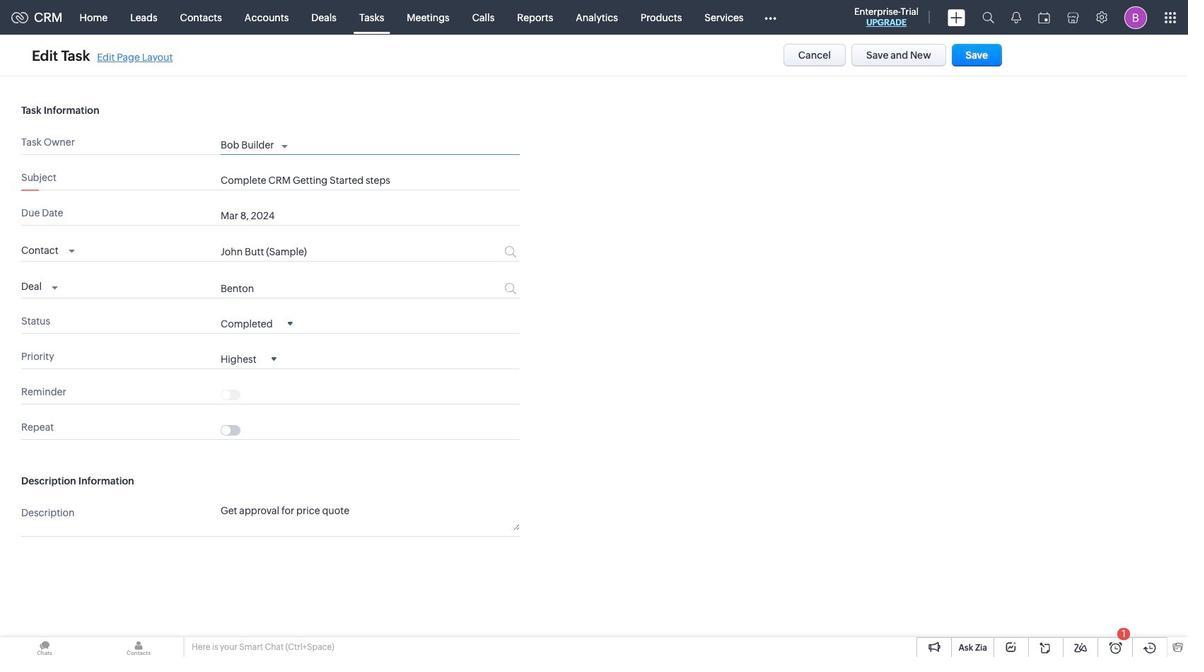 Task type: describe. For each thing, give the bounding box(es) containing it.
search image
[[983, 11, 995, 23]]

logo image
[[11, 12, 28, 23]]

contacts image
[[94, 637, 183, 657]]

search element
[[974, 0, 1003, 35]]

profile element
[[1116, 0, 1156, 34]]

signals image
[[1012, 11, 1022, 23]]

Other Modules field
[[755, 6, 786, 29]]

chats image
[[0, 637, 89, 657]]

calendar image
[[1039, 12, 1051, 23]]



Task type: locate. For each thing, give the bounding box(es) containing it.
create menu element
[[940, 0, 974, 34]]

create menu image
[[948, 9, 966, 26]]

mmm d, yyyy text field
[[221, 210, 475, 221]]

signals element
[[1003, 0, 1030, 35]]

None text field
[[221, 246, 451, 258], [221, 504, 520, 530], [221, 246, 451, 258], [221, 504, 520, 530]]

None text field
[[221, 175, 520, 186], [221, 283, 451, 294], [221, 175, 520, 186], [221, 283, 451, 294]]

None button
[[784, 44, 846, 67], [852, 44, 946, 67], [952, 44, 1002, 67], [784, 44, 846, 67], [852, 44, 946, 67], [952, 44, 1002, 67]]

profile image
[[1125, 6, 1148, 29]]

None field
[[21, 241, 75, 258], [21, 277, 58, 294], [221, 317, 293, 329], [221, 353, 276, 365], [21, 241, 75, 258], [21, 277, 58, 294], [221, 317, 293, 329], [221, 353, 276, 365]]



Task type: vqa. For each thing, say whether or not it's contained in the screenshot.
row group
no



